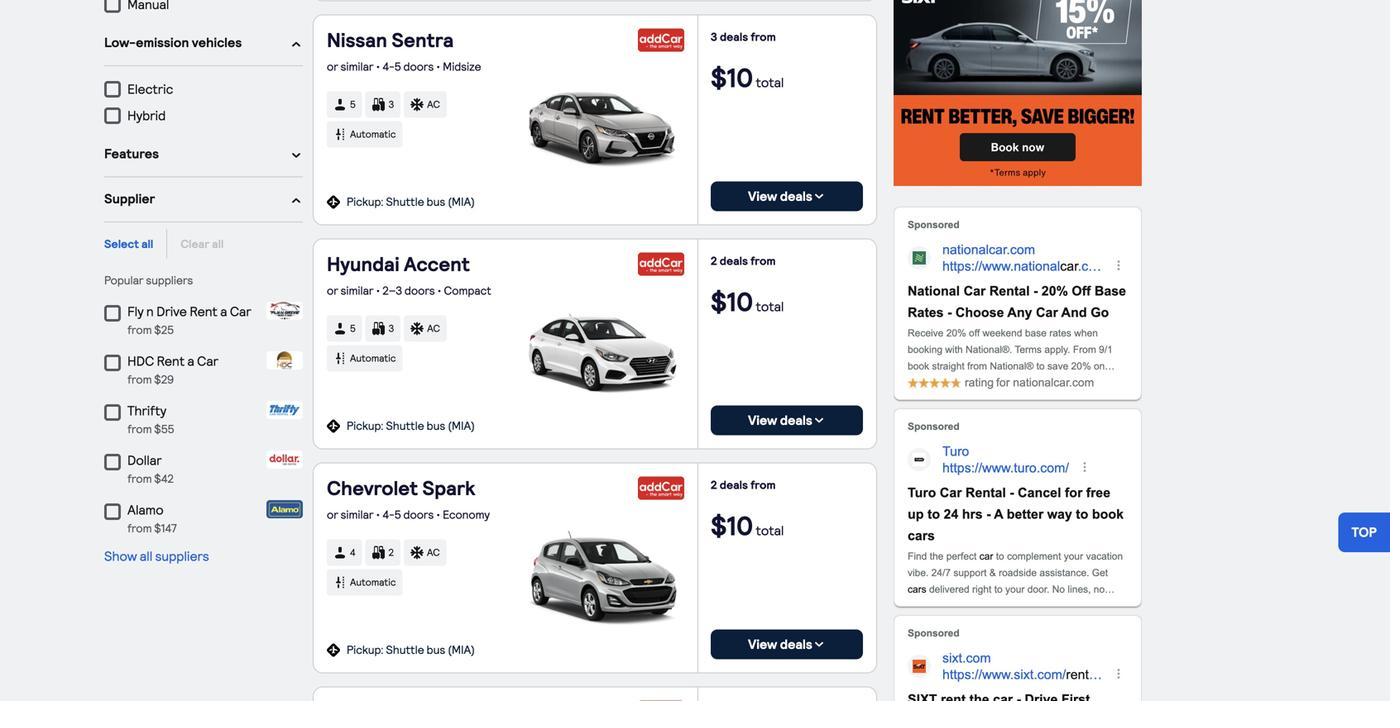 Task type: vqa. For each thing, say whether or not it's contained in the screenshot.
the rightmost Add Nearby Airports
no



Task type: locate. For each thing, give the bounding box(es) containing it.
0 vertical spatial (mia)
[[448, 195, 475, 209]]

2 vertical spatial view deals button
[[711, 630, 863, 660]]

2 or from the top
[[327, 284, 338, 298]]

• down accent
[[437, 284, 442, 298]]

low-emission vehicles button
[[104, 21, 303, 66]]

view deals button for nissan sentra
[[711, 182, 863, 212]]

3 $10 from the top
[[711, 511, 753, 543]]

0 vertical spatial 3
[[711, 30, 717, 44]]

0 vertical spatial automatic
[[350, 128, 396, 140]]

1 vertical spatial view deals
[[748, 413, 813, 429]]

automatic element down 4 at left
[[327, 570, 403, 596]]

addcar image
[[638, 29, 684, 52], [638, 253, 684, 276], [638, 477, 684, 500]]

dollar
[[127, 453, 162, 469]]

0 vertical spatial doors
[[404, 60, 434, 74]]

(mia)
[[448, 195, 475, 209], [448, 419, 475, 433], [448, 644, 475, 658]]

ac down or similar • 4-5 doors • economy
[[427, 547, 440, 559]]

automatic element for nissan
[[327, 121, 403, 148]]

or for chevrolet spark
[[327, 508, 338, 522]]

3 automatic from the top
[[350, 577, 396, 589]]

2 vertical spatial automatic
[[350, 577, 396, 589]]

0 vertical spatial view deals
[[748, 189, 813, 205]]

automatic element down or similar • 4-5 doors • midsize
[[327, 121, 403, 148]]

1 vertical spatial car
[[197, 354, 218, 369]]

from inside dollar from $42
[[127, 472, 152, 486]]

3 bags element
[[366, 88, 404, 118], [366, 92, 401, 118], [366, 313, 404, 342], [366, 316, 401, 342]]

nissan sentra
[[327, 28, 454, 52]]

ac element
[[404, 92, 447, 118], [404, 316, 447, 342], [404, 540, 447, 567]]

chevrolet spark
[[327, 477, 475, 501]]

doors for spark
[[404, 508, 434, 522]]

automatic down 2–3
[[350, 353, 396, 365]]

1 vertical spatial $10 total
[[711, 286, 784, 318]]

2 shuttle from the top
[[386, 419, 424, 433]]

all right clear on the left top of page
[[212, 237, 224, 251]]

5 down nissan sentra
[[395, 60, 401, 74]]

view deals for nissan sentra
[[748, 189, 813, 205]]

a right the drive
[[220, 304, 227, 320]]

car left supplier 2142 image
[[230, 304, 251, 320]]

economy image
[[528, 530, 678, 628]]

automatic
[[350, 128, 396, 140], [350, 353, 396, 365], [350, 577, 396, 589]]

a down "fly n drive rent a car from $25"
[[187, 354, 194, 369]]

suppliers
[[146, 273, 193, 288], [155, 549, 209, 565]]

2 3 bags element from the top
[[366, 92, 401, 118]]

bus
[[427, 195, 445, 209], [427, 419, 445, 433], [427, 644, 445, 658]]

deals for view deals button related to chevrolet spark
[[780, 637, 813, 653]]

2 2 bags element from the top
[[366, 540, 401, 567]]

pickup: for chevrolet
[[347, 644, 384, 658]]

dollar from $42
[[127, 453, 174, 486]]

0 vertical spatial ac
[[427, 99, 440, 111]]

doors down sentra
[[404, 60, 434, 74]]

ac element for sentra
[[404, 92, 447, 118]]

1 vertical spatial pickup: shuttle bus (mia)
[[347, 419, 475, 433]]

rent inside hdc rent a car from $29
[[157, 354, 185, 369]]

2 pickup: shuttle bus (mia) from the top
[[347, 419, 475, 433]]

suppliers down $147
[[155, 549, 209, 565]]

2 vertical spatial $10
[[711, 511, 753, 543]]

1 addcar image from the top
[[638, 29, 684, 52]]

2 vertical spatial pickup:
[[347, 644, 384, 658]]

2 bus from the top
[[427, 419, 445, 433]]

4 5 seats element from the top
[[327, 316, 362, 342]]

1 vertical spatial similar
[[341, 284, 374, 298]]

0 vertical spatial view deals button
[[711, 182, 863, 212]]

0 vertical spatial view
[[748, 189, 777, 205]]

•
[[376, 60, 380, 74], [436, 60, 441, 74], [376, 284, 380, 298], [437, 284, 442, 298], [376, 508, 380, 522], [436, 508, 441, 522]]

2 deals from element
[[711, 253, 863, 269], [711, 477, 863, 494]]

2 5 seats element from the top
[[327, 92, 362, 118]]

0 vertical spatial similar
[[341, 60, 374, 74]]

similar
[[341, 60, 374, 74], [341, 284, 374, 298], [341, 508, 374, 522]]

spark
[[422, 477, 475, 501]]

5 seats element for 1st 3 bags element from the top of the page
[[327, 92, 362, 118]]

car down "fly n drive rent a car from $25"
[[197, 354, 218, 369]]

flipped__yzljm image
[[290, 38, 303, 51]]

or similar • 4-5 doors • economy
[[327, 508, 490, 522]]

compact image
[[528, 306, 678, 404]]

select all
[[104, 237, 153, 251]]

ac
[[427, 99, 440, 111], [427, 323, 440, 335], [427, 547, 440, 559]]

Thrifty, from $55 checkbox
[[104, 405, 121, 421]]

rent inside "fly n drive rent a car from $25"
[[190, 304, 218, 320]]

similar down nissan
[[341, 60, 374, 74]]

doors right 2–3
[[405, 284, 435, 298]]

1 $10 from the top
[[711, 62, 753, 94]]

pickup: shuttle bus (mia) for spark
[[347, 644, 475, 658]]

supplier button
[[104, 177, 303, 223]]

suppliers up the drive
[[146, 273, 193, 288]]

shuttle
[[386, 195, 424, 209], [386, 419, 424, 433], [386, 644, 424, 658]]

view
[[748, 189, 777, 205], [748, 413, 777, 429], [748, 637, 777, 653]]

$10 total
[[711, 62, 784, 94], [711, 286, 784, 318], [711, 511, 784, 543]]

$10
[[711, 62, 753, 94], [711, 286, 753, 318], [711, 511, 753, 543]]

view deals
[[748, 189, 813, 205], [748, 413, 813, 429], [748, 637, 813, 653]]

doors for sentra
[[404, 60, 434, 74]]

n
[[146, 304, 154, 320]]

all right select
[[142, 237, 153, 251]]

1 view deals button from the top
[[711, 182, 863, 212]]

supplier 650 image image
[[267, 501, 303, 519]]

3 bus from the top
[[427, 644, 445, 658]]

0 vertical spatial 4-
[[383, 60, 395, 74]]

3 for sentra
[[389, 99, 394, 111]]

2 vertical spatial doors
[[404, 508, 434, 522]]

3 total from the top
[[756, 524, 784, 539]]

0 vertical spatial bus
[[427, 195, 445, 209]]

Manual checkbox
[[104, 0, 121, 13]]

view for chevrolet spark
[[748, 637, 777, 653]]

1 vertical spatial 3
[[389, 99, 394, 111]]

2 2 deals from from the top
[[711, 478, 776, 493]]

rent right the drive
[[190, 304, 218, 320]]

2 view deals button from the top
[[711, 406, 863, 436]]

3 deals from
[[711, 30, 776, 44]]

2 vertical spatial shuttle
[[386, 644, 424, 658]]

1 vertical spatial bus
[[427, 419, 445, 433]]

rent
[[190, 304, 218, 320], [157, 354, 185, 369]]

shuttle for accent
[[386, 419, 424, 433]]

deals for 2 deals from element for hyundai accent
[[720, 254, 748, 268]]

1 vertical spatial 4-
[[383, 508, 395, 522]]

$25
[[154, 323, 174, 337]]

car
[[230, 304, 251, 320], [197, 354, 218, 369]]

automatic element down 2–3
[[327, 346, 403, 372]]

2 similar from the top
[[341, 284, 374, 298]]

1 total from the top
[[756, 75, 784, 91]]

2 vertical spatial bus
[[427, 644, 445, 658]]

3 5 seats element from the top
[[327, 313, 366, 342]]

top
[[1352, 525, 1377, 541]]

0 vertical spatial automatic element
[[327, 121, 403, 148]]

similar down chevrolet
[[341, 508, 374, 522]]

1 2 deals from element from the top
[[711, 253, 863, 269]]

2 (mia) from the top
[[448, 419, 475, 433]]

2 vertical spatial ac element
[[404, 540, 447, 567]]

1 vertical spatial addcar image
[[638, 253, 684, 276]]

a inside "fly n drive rent a car from $25"
[[220, 304, 227, 320]]

1 horizontal spatial car
[[230, 304, 251, 320]]

1 2 deals from from the top
[[711, 254, 776, 268]]

2 4 seats element from the top
[[327, 540, 362, 567]]

bus for sentra
[[427, 195, 445, 209]]

select all button
[[104, 229, 153, 259]]

2 deals from element for chevrolet spark
[[711, 477, 863, 494]]

0 vertical spatial ac element
[[404, 92, 447, 118]]

all for select
[[142, 237, 153, 251]]

5 seats element for 2nd 3 bags element from the top of the page
[[327, 88, 366, 118]]

popular suppliers
[[104, 273, 193, 288]]

3 automatic element from the top
[[327, 570, 403, 596]]

HDC Rent a Car, from $29 checkbox
[[104, 355, 121, 372]]

2 vertical spatial 3
[[389, 323, 394, 335]]

chevrolet
[[327, 477, 418, 501]]

3 shuttle from the top
[[386, 644, 424, 658]]

rtl support__zdywm image for chevrolet spark
[[327, 644, 340, 658]]

2 vertical spatial ac
[[427, 547, 440, 559]]

2 2 deals from element from the top
[[711, 477, 863, 494]]

• left midsize
[[436, 60, 441, 74]]

all right show
[[140, 549, 153, 565]]

2 for hyundai accent
[[711, 254, 717, 268]]

2 addcar image from the top
[[638, 253, 684, 276]]

1 similar from the top
[[341, 60, 374, 74]]

1 4 seats element from the top
[[327, 537, 366, 567]]

or down nissan
[[327, 60, 338, 74]]

3 pickup: shuttle bus (mia) from the top
[[347, 644, 475, 658]]

3
[[711, 30, 717, 44], [389, 99, 394, 111], [389, 323, 394, 335]]

view deals button for hyundai accent
[[711, 406, 863, 436]]

4-
[[383, 60, 395, 74], [383, 508, 395, 522]]

addcar image for spark
[[638, 477, 684, 500]]

1 $10 total from the top
[[711, 62, 784, 94]]

Hybrid checkbox
[[104, 108, 121, 124]]

4 seats element
[[327, 537, 366, 567], [327, 540, 362, 567]]

1 vertical spatial automatic
[[350, 353, 396, 365]]

view deals button for chevrolet spark
[[711, 630, 863, 660]]

5 down chevrolet spark
[[395, 508, 401, 522]]

rtl support__zdywm image for hyundai accent
[[327, 420, 340, 433]]

3 pickup: from the top
[[347, 644, 384, 658]]

or
[[327, 60, 338, 74], [327, 284, 338, 298], [327, 508, 338, 522]]

compact
[[444, 284, 491, 298]]

2 deals from
[[711, 254, 776, 268], [711, 478, 776, 493]]

2 total from the top
[[756, 299, 784, 315]]

4- down nissan sentra
[[383, 60, 395, 74]]

0 horizontal spatial car
[[197, 354, 218, 369]]

bus for spark
[[427, 644, 445, 658]]

0 horizontal spatial a
[[187, 354, 194, 369]]

from
[[751, 30, 776, 44], [751, 254, 776, 268], [127, 323, 152, 337], [127, 373, 152, 387], [127, 422, 152, 437], [127, 472, 152, 486], [751, 478, 776, 493], [127, 522, 152, 536]]

1 vertical spatial view deals button
[[711, 406, 863, 436]]

2 vertical spatial automatic element
[[327, 570, 403, 596]]

1 vertical spatial shuttle
[[386, 419, 424, 433]]

doors down chevrolet spark
[[404, 508, 434, 522]]

Dollar, from $42 checkbox
[[104, 454, 121, 471]]

0 vertical spatial total
[[756, 75, 784, 91]]

1 vertical spatial a
[[187, 354, 194, 369]]

Alamo, from $147 checkbox
[[104, 504, 121, 521]]

pickup:
[[347, 195, 384, 209], [347, 419, 384, 433], [347, 644, 384, 658]]

automatic element
[[327, 121, 403, 148], [327, 346, 403, 372], [327, 570, 403, 596]]

emission
[[136, 35, 189, 50]]

2 automatic from the top
[[350, 353, 396, 365]]

drive
[[157, 304, 187, 320]]

3 view from the top
[[748, 637, 777, 653]]

2 automatic element from the top
[[327, 346, 403, 372]]

pickup: for hyundai
[[347, 419, 384, 433]]

all inside "button"
[[140, 549, 153, 565]]

deals
[[720, 30, 748, 44], [780, 189, 813, 205], [720, 254, 748, 268], [780, 413, 813, 429], [720, 478, 748, 493], [780, 637, 813, 653]]

select
[[104, 237, 139, 251]]

1 vertical spatial pickup:
[[347, 419, 384, 433]]

2 vertical spatial $10 total
[[711, 511, 784, 543]]

doors
[[404, 60, 434, 74], [405, 284, 435, 298], [404, 508, 434, 522]]

total for hyundai accent
[[756, 299, 784, 315]]

0 vertical spatial pickup:
[[347, 195, 384, 209]]

rent up the $29
[[157, 354, 185, 369]]

1 bus from the top
[[427, 195, 445, 209]]

pickup: shuttle bus (mia)
[[347, 195, 475, 209], [347, 419, 475, 433], [347, 644, 475, 658]]

3 view deals from the top
[[748, 637, 813, 653]]

1 (mia) from the top
[[448, 195, 475, 209]]

automatic down 4 at left
[[350, 577, 396, 589]]

1 vertical spatial or
[[327, 284, 338, 298]]

1 vertical spatial view
[[748, 413, 777, 429]]

$55
[[154, 422, 174, 437]]

1 pickup: shuttle bus (mia) from the top
[[347, 195, 475, 209]]

1 vertical spatial ac element
[[404, 316, 447, 342]]

4- for chevrolet
[[383, 508, 395, 522]]

ac down or similar • 4-5 doors • midsize
[[427, 99, 440, 111]]

2 4- from the top
[[383, 508, 395, 522]]

car inside hdc rent a car from $29
[[197, 354, 218, 369]]

3 $10 total from the top
[[711, 511, 784, 543]]

0 vertical spatial 2
[[711, 254, 717, 268]]

$147
[[154, 522, 177, 536]]

automatic down or similar • 4-5 doors • midsize
[[350, 128, 396, 140]]

or down chevrolet
[[327, 508, 338, 522]]

features button
[[104, 132, 303, 177]]

a inside hdc rent a car from $29
[[187, 354, 194, 369]]

2 for chevrolet spark
[[711, 478, 717, 493]]

from inside "fly n drive rent a car from $25"
[[127, 323, 152, 337]]

1 automatic from the top
[[350, 128, 396, 140]]

0 vertical spatial 2 deals from element
[[711, 253, 863, 269]]

or down hyundai
[[327, 284, 338, 298]]

2 view deals from the top
[[748, 413, 813, 429]]

1 vertical spatial automatic element
[[327, 346, 403, 372]]

0 vertical spatial or
[[327, 60, 338, 74]]

2
[[711, 254, 717, 268], [711, 478, 717, 493], [389, 547, 394, 559]]

2 vertical spatial 2
[[389, 547, 394, 559]]

4- down chevrolet spark
[[383, 508, 395, 522]]

2 $10 from the top
[[711, 286, 753, 318]]

ac down or similar • 2–3 doors • compact
[[427, 323, 440, 335]]

deals for view deals button for nissan sentra
[[780, 189, 813, 205]]

5 down hyundai
[[350, 323, 356, 335]]

view deals for hyundai accent
[[748, 413, 813, 429]]

similar down hyundai
[[341, 284, 374, 298]]

all for clear
[[212, 237, 224, 251]]

1 4- from the top
[[383, 60, 395, 74]]

1 vertical spatial suppliers
[[155, 549, 209, 565]]

0 vertical spatial $10
[[711, 62, 753, 94]]

1 automatic element from the top
[[327, 121, 403, 148]]

shuttle for spark
[[386, 644, 424, 658]]

a
[[220, 304, 227, 320], [187, 354, 194, 369]]

0 horizontal spatial rent
[[157, 354, 185, 369]]

1 vertical spatial $10
[[711, 286, 753, 318]]

1 horizontal spatial rent
[[190, 304, 218, 320]]

4
[[350, 547, 356, 559]]

2 $10 total from the top
[[711, 286, 784, 318]]

0 vertical spatial car
[[230, 304, 251, 320]]

top button
[[1339, 513, 1390, 553]]

1 vertical spatial 2 deals from element
[[711, 477, 863, 494]]

ac element down or similar • 4-5 doors • economy
[[404, 540, 447, 567]]

total
[[756, 75, 784, 91], [756, 299, 784, 315], [756, 524, 784, 539]]

1 vertical spatial (mia)
[[448, 419, 475, 433]]

0 vertical spatial a
[[220, 304, 227, 320]]

2 pickup: from the top
[[347, 419, 384, 433]]

2 vertical spatial or
[[327, 508, 338, 522]]

1 horizontal spatial a
[[220, 304, 227, 320]]

3 similar from the top
[[341, 508, 374, 522]]

1 pickup: from the top
[[347, 195, 384, 209]]

1 vertical spatial 2
[[711, 478, 717, 493]]

0 vertical spatial $10 total
[[711, 62, 784, 94]]

total for chevrolet spark
[[756, 524, 784, 539]]

5
[[395, 60, 401, 74], [350, 99, 356, 111], [350, 323, 356, 335], [395, 508, 401, 522]]

ac element down or similar • 4-5 doors • midsize
[[404, 92, 447, 118]]

2 vertical spatial pickup: shuttle bus (mia)
[[347, 644, 475, 658]]

1 vertical spatial total
[[756, 299, 784, 315]]

0 vertical spatial 2 deals from
[[711, 254, 776, 268]]

2 vertical spatial similar
[[341, 508, 374, 522]]

0 vertical spatial pickup: shuttle bus (mia)
[[347, 195, 475, 209]]

2 view from the top
[[748, 413, 777, 429]]

alamo
[[127, 503, 164, 518]]

3 addcar image from the top
[[638, 477, 684, 500]]

5 seats element
[[327, 88, 366, 118], [327, 92, 362, 118], [327, 313, 366, 342], [327, 316, 362, 342]]

2 deals from element for hyundai accent
[[711, 253, 863, 269]]

1 3 bags element from the top
[[366, 88, 404, 118]]

1 vertical spatial ac
[[427, 323, 440, 335]]

1 view from the top
[[748, 189, 777, 205]]

2 vertical spatial view deals
[[748, 637, 813, 653]]

1 5 seats element from the top
[[327, 88, 366, 118]]

2–3
[[383, 284, 402, 298]]

1 or from the top
[[327, 60, 338, 74]]

fly n drive rent a car from $25
[[127, 304, 251, 337]]

2 vertical spatial view
[[748, 637, 777, 653]]

view deals button
[[711, 182, 863, 212], [711, 406, 863, 436], [711, 630, 863, 660]]

0 vertical spatial shuttle
[[386, 195, 424, 209]]

2 vertical spatial total
[[756, 524, 784, 539]]

ac for spark
[[427, 547, 440, 559]]

1 shuttle from the top
[[386, 195, 424, 209]]

0 vertical spatial addcar image
[[638, 29, 684, 52]]

0 vertical spatial rent
[[190, 304, 218, 320]]

low-emission vehicles
[[104, 35, 242, 50]]

3 or from the top
[[327, 508, 338, 522]]

1 vertical spatial 2 deals from
[[711, 478, 776, 493]]

3 (mia) from the top
[[448, 644, 475, 658]]

2 vertical spatial (mia)
[[448, 644, 475, 658]]

rtl support__zdywm image
[[813, 190, 826, 203], [327, 196, 340, 209], [327, 420, 340, 433], [813, 639, 826, 652], [327, 644, 340, 658]]

3 view deals button from the top
[[711, 630, 863, 660]]

1 vertical spatial rent
[[157, 354, 185, 369]]

$10 for sentra
[[711, 62, 753, 94]]

thrifty from $55
[[127, 403, 174, 437]]

1 view deals from the top
[[748, 189, 813, 205]]

ac element down or similar • 2–3 doors • compact
[[404, 316, 447, 342]]

• down chevrolet
[[376, 508, 380, 522]]

2 bags element
[[366, 537, 404, 567], [366, 540, 401, 567]]

deals for 2 deals from element related to chevrolet spark
[[720, 478, 748, 493]]

from inside alamo from $147
[[127, 522, 152, 536]]

all
[[142, 237, 153, 251], [212, 237, 224, 251], [140, 549, 153, 565]]

$10 for spark
[[711, 511, 753, 543]]

automatic for nissan
[[350, 128, 396, 140]]

ac for accent
[[427, 323, 440, 335]]

similar for nissan
[[341, 60, 374, 74]]

2 vertical spatial addcar image
[[638, 477, 684, 500]]



Task type: describe. For each thing, give the bounding box(es) containing it.
similar for chevrolet
[[341, 508, 374, 522]]

supplier 2142 image image
[[267, 302, 303, 320]]

supplier 731 image image
[[267, 451, 303, 469]]

deals for 3 deals from element
[[720, 30, 748, 44]]

deals for view deals button corresponding to hyundai accent
[[780, 413, 813, 429]]

alamo from $147
[[127, 503, 177, 536]]

automatic for hyundai
[[350, 353, 396, 365]]

advertisement element
[[894, 0, 1142, 186]]

rtl support__zdywm image
[[813, 414, 826, 428]]

addcar image for accent
[[638, 253, 684, 276]]

bus for accent
[[427, 419, 445, 433]]

• left 2–3
[[376, 284, 380, 298]]

nissan
[[327, 28, 387, 52]]

vehicles
[[192, 35, 242, 50]]

$10 total for nissan sentra
[[711, 62, 784, 94]]

$10 for accent
[[711, 286, 753, 318]]

flipped__yzljm image
[[290, 194, 303, 207]]

$10 total for chevrolet spark
[[711, 511, 784, 543]]

• down nissan sentra
[[376, 60, 380, 74]]

2 deals from for accent
[[711, 254, 776, 268]]

3 deals from element
[[711, 29, 863, 45]]

or for hyundai accent
[[327, 284, 338, 298]]

(mia) for chevrolet spark
[[448, 644, 475, 658]]

features
[[104, 146, 159, 162]]

clear all
[[181, 237, 224, 251]]

accent
[[404, 253, 470, 277]]

2 deals from for spark
[[711, 478, 776, 493]]

automatic for chevrolet
[[350, 577, 396, 589]]

$42
[[154, 472, 174, 486]]

total for nissan sentra
[[756, 75, 784, 91]]

fly
[[127, 304, 144, 320]]

show all suppliers
[[104, 549, 209, 565]]

hyundai accent
[[327, 253, 470, 277]]

(mia) for nissan sentra
[[448, 195, 475, 209]]

clear all button
[[181, 229, 224, 259]]

1 2 bags element from the top
[[366, 537, 404, 567]]

supplier
[[104, 191, 155, 207]]

sentra
[[392, 28, 454, 52]]

shuttle for sentra
[[386, 195, 424, 209]]

hdc rent a car from $29
[[127, 354, 218, 387]]

or similar • 4-5 doors • midsize
[[327, 60, 481, 74]]

automatic element for chevrolet
[[327, 570, 403, 596]]

hyundai
[[327, 253, 400, 277]]

supplier 660 image image
[[267, 401, 303, 420]]

5 seats element for 3rd 3 bags element from the top of the page
[[327, 316, 362, 342]]

view deals for chevrolet spark
[[748, 637, 813, 653]]

electric
[[127, 81, 173, 97]]

automatic element for hyundai
[[327, 346, 403, 372]]

3 3 bags element from the top
[[366, 313, 404, 342]]

(mia) for hyundai accent
[[448, 419, 475, 433]]

suppliers inside "button"
[[155, 549, 209, 565]]

hybrid
[[127, 108, 166, 124]]

hdc
[[127, 354, 154, 369]]

or for nissan sentra
[[327, 60, 338, 74]]

or similar • 2–3 doors • compact
[[327, 284, 491, 298]]

view for hyundai accent
[[748, 413, 777, 429]]

car inside "fly n drive rent a car from $25"
[[230, 304, 251, 320]]

from inside thrifty from $55
[[127, 422, 152, 437]]

all for show
[[140, 549, 153, 565]]

supplier 2662 image image
[[267, 352, 303, 370]]

economy
[[443, 508, 490, 522]]

3 for accent
[[389, 323, 394, 335]]

4 3 bags element from the top
[[366, 316, 401, 342]]

rtl support__zdywm image for nissan sentra
[[327, 196, 340, 209]]

thrifty
[[127, 403, 166, 419]]

Fly n Drive Rent a Car, from $25 checkbox
[[104, 305, 121, 322]]

pickup: shuttle bus (mia) for sentra
[[347, 195, 475, 209]]

show
[[104, 549, 137, 565]]

ac for sentra
[[427, 99, 440, 111]]

show all suppliers button
[[104, 549, 209, 566]]

from inside hdc rent a car from $29
[[127, 373, 152, 387]]

ac element for spark
[[404, 540, 447, 567]]

$29
[[154, 373, 174, 387]]

pickup: for nissan
[[347, 195, 384, 209]]

ac element for accent
[[404, 316, 447, 342]]

midsize
[[443, 60, 481, 74]]

pickup: shuttle bus (mia) for accent
[[347, 419, 475, 433]]

1 vertical spatial doors
[[405, 284, 435, 298]]

5 seats element for 1st 3 bags element from the bottom
[[327, 313, 366, 342]]

clear
[[181, 237, 209, 251]]

5 down or similar • 4-5 doors • midsize
[[350, 99, 356, 111]]

addcar image for sentra
[[638, 29, 684, 52]]

Electric checkbox
[[104, 81, 121, 98]]

view for nissan sentra
[[748, 189, 777, 205]]

4- for nissan
[[383, 60, 395, 74]]

0 vertical spatial suppliers
[[146, 273, 193, 288]]

midsize image
[[528, 82, 678, 179]]

similar for hyundai
[[341, 284, 374, 298]]

popular
[[104, 273, 144, 288]]

$10 total for hyundai accent
[[711, 286, 784, 318]]

• left economy
[[436, 508, 441, 522]]

low-
[[104, 35, 136, 50]]



